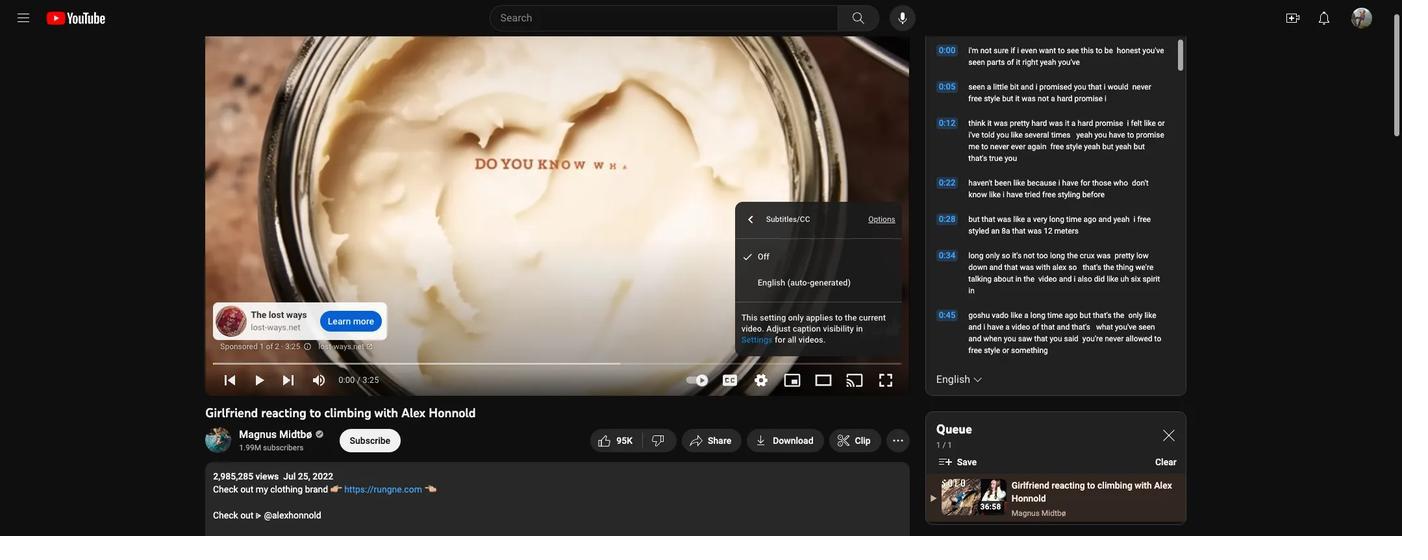 Task type: locate. For each thing, give the bounding box(es) containing it.
1 horizontal spatial time
[[1067, 215, 1082, 224]]

pretty up thing
[[1115, 251, 1135, 261]]

out left ⌲
[[241, 511, 254, 521]]

but inside but that was like a very long time ago and yeah  i free styled an 8a that was 12 meters
[[969, 215, 980, 224]]

have up those
[[1109, 131, 1126, 140]]

Download text field
[[773, 436, 814, 446]]

i inside but that was like a very long time ago and yeah  i free styled an 8a that was 12 meters
[[1134, 215, 1136, 224]]

0 vertical spatial of
[[1007, 58, 1015, 67]]

seen
[[969, 58, 986, 67], [969, 83, 986, 92], [1139, 323, 1156, 332]]

1 horizontal spatial pretty
[[1115, 251, 1135, 261]]

2 vertical spatial never
[[1105, 335, 1124, 344]]

of left 2
[[266, 342, 273, 351]]

saw
[[1019, 335, 1033, 344]]

time inside goshu vado like a long time ago but that's the  only like and i have a video of that and that's   what you've seen and when you saw that you said  you're never allowed to free style or something
[[1048, 311, 1063, 320]]

hard down seen a little bit and i promised you that i would  never free style but it was not a hard promise i
[[1078, 119, 1094, 128]]

1 horizontal spatial of
[[1007, 58, 1015, 67]]

avatar image image
[[1352, 8, 1373, 29]]

adjust
[[767, 324, 791, 334]]

ever
[[1011, 142, 1026, 151]]

girlfriend inside girlfriend reacting to climbing with alex honnold magnus midtbø
[[1012, 481, 1050, 491]]

ago
[[1084, 215, 1097, 224], [1065, 311, 1078, 320]]

never up felt
[[1133, 83, 1152, 92]]

Clip text field
[[855, 436, 871, 446]]

for down adjust
[[775, 335, 786, 345]]

1 horizontal spatial 1
[[937, 441, 941, 450]]

but down 'bit'
[[1003, 94, 1014, 103]]

lost- right my ad center icon
[[319, 342, 334, 351]]

but up those
[[1103, 142, 1114, 151]]

2 horizontal spatial the
[[1104, 263, 1115, 272]]

0 horizontal spatial pretty
[[1010, 119, 1030, 128]]

was down right
[[1022, 94, 1036, 103]]

magnus inside girlfriend reacting to climbing with alex honnold magnus midtbø
[[1012, 509, 1040, 518]]

1 inside youtube video player element
[[260, 342, 264, 351]]

settings
[[742, 335, 773, 345]]

style inside goshu vado like a long time ago but that's the  only like and i have a video of that and that's   what you've seen and when you saw that you said  you're never allowed to free style or something
[[984, 346, 1001, 355]]

0 horizontal spatial ago
[[1065, 311, 1078, 320]]

0:00 inside youtube video player element
[[339, 376, 355, 385]]

share button
[[682, 429, 742, 453]]

the left crux
[[1067, 251, 1078, 261]]

styling
[[1058, 190, 1081, 199]]

1 vertical spatial english
[[937, 374, 971, 386]]

english up queue
[[937, 374, 971, 386]]

or
[[1158, 119, 1165, 128], [1003, 346, 1010, 355]]

0 vertical spatial english
[[758, 278, 786, 288]]

right
[[1023, 58, 1039, 67]]

that's
[[969, 154, 988, 163], [1083, 263, 1102, 272], [1093, 311, 1112, 320]]

seen left 'little'
[[969, 83, 986, 92]]

you've right honest
[[1143, 46, 1165, 55]]

Search text field
[[501, 10, 835, 27]]

long up alex
[[1050, 251, 1066, 261]]

midtbø up subscribers
[[279, 429, 312, 441]]

2 horizontal spatial in
[[1016, 275, 1022, 284]]

hard up several
[[1032, 119, 1048, 128]]

time down the long only so it's not too long the crux was  pretty low down and that was with alex so   that's the thing we're talking about in the  video and i also did like uh six spirit in
[[1048, 311, 1063, 320]]

1 horizontal spatial in
[[969, 287, 975, 296]]

0 vertical spatial in
[[1016, 275, 1022, 284]]

and up the about
[[990, 263, 1003, 272]]

time
[[1067, 215, 1082, 224], [1048, 311, 1063, 320]]

2 horizontal spatial hard
[[1078, 119, 1094, 128]]

my
[[256, 485, 268, 495]]

0 horizontal spatial /
[[357, 376, 361, 385]]

0:00 for 0:00
[[939, 45, 956, 55]]

1 horizontal spatial 0:00
[[939, 45, 956, 55]]

a left 'very'
[[1027, 215, 1032, 224]]

girlfriend
[[205, 405, 258, 421], [1012, 481, 1050, 491]]

to inside goshu vado like a long time ago but that's the  only like and i have a video of that and that's   what you've seen and when you saw that you said  you're never allowed to free style or something
[[1155, 335, 1162, 344]]

that's inside "think it was pretty hard was it a hard promise  i felt like or i've told you like several times   yeah you have to promise me to never ever again  free style yeah but yeah but that's true you"
[[969, 154, 988, 163]]

alex inside girlfriend reacting to climbing with alex honnold magnus midtbø
[[1155, 481, 1173, 491]]

in
[[1016, 275, 1022, 284], [969, 287, 975, 296], [856, 324, 863, 334]]

to inside this setting only applies to the current video. adjust caption visibility in settings for all videos.
[[836, 313, 843, 323]]

promise up "think it was pretty hard was it a hard promise  i felt like or i've told you like several times   yeah you have to promise me to never ever again  free style yeah but yeah but that's true you"
[[1075, 94, 1103, 103]]

more
[[353, 316, 374, 327]]

0 horizontal spatial you've
[[1059, 58, 1080, 67]]

alex
[[402, 405, 426, 421], [1155, 481, 1173, 491]]

0 horizontal spatial in
[[856, 324, 863, 334]]

you
[[1074, 83, 1087, 92], [997, 131, 1009, 140], [1095, 131, 1107, 140], [1005, 154, 1017, 163], [1004, 335, 1017, 344], [1050, 335, 1063, 344]]

don't
[[1132, 179, 1149, 188]]

ways.net down lost
[[267, 323, 301, 333]]

with for girlfriend reacting to climbing with alex honnold
[[375, 405, 398, 421]]

0 horizontal spatial for
[[775, 335, 786, 345]]

1 vertical spatial ways.net
[[334, 342, 364, 351]]

never inside goshu vado like a long time ago but that's the  only like and i have a video of that and that's   what you've seen and when you saw that you said  you're never allowed to free style or something
[[1105, 335, 1124, 344]]

generated)
[[810, 278, 851, 288]]

never up "true"
[[991, 142, 1010, 151]]

but
[[1003, 94, 1014, 103], [1103, 142, 1114, 151], [1134, 142, 1145, 151], [969, 215, 980, 224], [1080, 311, 1091, 320]]

1 vertical spatial that's
[[1083, 263, 1102, 272]]

was up told at the right top of the page
[[994, 119, 1008, 128]]

0 vertical spatial alex
[[402, 405, 426, 421]]

1 vertical spatial never
[[991, 142, 1010, 151]]

ways.net down learn more
[[334, 342, 364, 351]]

or inside "think it was pretty hard was it a hard promise  i felt like or i've told you like several times   yeah you have to promise me to never ever again  free style yeah but yeah but that's true you"
[[1158, 119, 1165, 128]]

girlfriend for girlfriend reacting to climbing with alex honnold magnus midtbø
[[1012, 481, 1050, 491]]

2 vertical spatial not
[[1024, 251, 1035, 261]]

you've inside goshu vado like a long time ago but that's the  only like and i have a video of that and that's   what you've seen and when you saw that you said  you're never allowed to free style or something
[[1116, 323, 1137, 332]]

even
[[1021, 46, 1038, 55]]

not inside seen a little bit and i promised you that i would  never free style but it was not a hard promise i
[[1038, 94, 1049, 103]]

you up those
[[1095, 131, 1107, 140]]

👈🏼
[[425, 485, 436, 495]]

menu containing off
[[735, 239, 902, 302]]

of inside youtube video player element
[[266, 342, 273, 351]]

pretty inside "think it was pretty hard was it a hard promise  i felt like or i've told you like several times   yeah you have to promise me to never ever again  free style yeah but yeah but that's true you"
[[1010, 119, 1030, 128]]

alex
[[1053, 263, 1067, 272]]

0 vertical spatial ago
[[1084, 215, 1097, 224]]

free up low
[[1138, 215, 1151, 224]]

think
[[969, 119, 986, 128]]

2 out from the top
[[241, 511, 254, 521]]

check down 2,985,285
[[213, 485, 238, 495]]

1 horizontal spatial lost-
[[319, 342, 334, 351]]

a down seen a little bit and i promised you that i would  never free style but it was not a hard promise i
[[1072, 119, 1076, 128]]

in down the current
[[856, 324, 863, 334]]

@alexhonnold
[[264, 511, 322, 521]]

free inside "think it was pretty hard was it a hard promise  i felt like or i've told you like several times   yeah you have to promise me to never ever again  free style yeah but yeah but that's true you"
[[1051, 142, 1064, 151]]

3:25
[[285, 342, 300, 351], [363, 376, 379, 385]]

1 horizontal spatial reacting
[[1052, 481, 1085, 491]]

0 horizontal spatial girlfriend
[[205, 405, 258, 421]]

ways
[[286, 310, 307, 320]]

0 horizontal spatial time
[[1048, 311, 1063, 320]]

1 horizontal spatial video
[[1039, 275, 1058, 284]]

1 horizontal spatial 3:25
[[363, 376, 379, 385]]

midtbø down girlfriend reacting to climbing with alex honnold by magnus midtbø 36 minutes element
[[1042, 509, 1066, 518]]

25,
[[298, 472, 310, 482]]

the inside this setting only applies to the current video. adjust caption visibility in settings for all videos.
[[845, 313, 857, 323]]

0 horizontal spatial or
[[1003, 346, 1010, 355]]

like left "uh"
[[1107, 275, 1119, 284]]

visibility
[[823, 324, 854, 334]]

but up styled
[[969, 215, 980, 224]]

2 vertical spatial with
[[1135, 481, 1152, 491]]

Subscribe text field
[[350, 436, 391, 446]]

clothing
[[271, 485, 303, 495]]

·
[[281, 342, 283, 351]]

that up the something
[[1042, 323, 1055, 332]]

1 vertical spatial you've
[[1059, 58, 1080, 67]]

1 vertical spatial 0:00
[[339, 376, 355, 385]]

1 out from the top
[[241, 485, 254, 495]]

was up 8a
[[998, 215, 1012, 224]]

girlfriend reacting to climbing with alex honnold by magnus midtbø 36 minutes element
[[1012, 479, 1176, 505]]

but up the you're
[[1080, 311, 1091, 320]]

clear button
[[1145, 451, 1187, 474]]

been
[[995, 179, 1012, 188]]

0 vertical spatial with
[[1036, 263, 1051, 272]]

0 vertical spatial out
[[241, 485, 254, 495]]

1 horizontal spatial english
[[937, 374, 971, 386]]

with inside girlfriend reacting to climbing with alex honnold magnus midtbø
[[1135, 481, 1152, 491]]

free right ever
[[1051, 142, 1064, 151]]

lost-
[[251, 323, 267, 333], [319, 342, 334, 351]]

was inside seen a little bit and i promised you that i would  never free style but it was not a hard promise i
[[1022, 94, 1036, 103]]

/
[[357, 376, 361, 385], [943, 441, 946, 450]]

0 vertical spatial girlfriend
[[205, 405, 258, 421]]

(auto-
[[788, 278, 810, 288]]

hard down promised
[[1058, 94, 1073, 103]]

0 vertical spatial that's
[[969, 154, 988, 163]]

and down before
[[1099, 215, 1112, 224]]

free up english dropdown button
[[969, 346, 982, 355]]

check up music
[[213, 511, 238, 521]]

2 check from the top
[[213, 511, 238, 521]]

0 vertical spatial or
[[1158, 119, 1165, 128]]

1 vertical spatial style
[[1066, 142, 1083, 151]]

to inside girlfriend reacting to climbing with alex honnold magnus midtbø
[[1088, 481, 1096, 491]]

never inside seen a little bit and i promised you that i would  never free style but it was not a hard promise i
[[1133, 83, 1152, 92]]

0 vertical spatial climbing
[[324, 405, 372, 421]]

have
[[1109, 131, 1126, 140], [1063, 179, 1079, 188], [1007, 190, 1023, 199], [988, 323, 1004, 332]]

about
[[994, 275, 1014, 284]]

0 horizontal spatial 3:25
[[285, 342, 300, 351]]

out inside 👈🏼 check out ⌲ @alexhonnold music and sound effects:
[[241, 511, 254, 521]]

None search field
[[466, 5, 882, 31]]

0 horizontal spatial never
[[991, 142, 1010, 151]]

0 horizontal spatial hard
[[1032, 119, 1048, 128]]

0 vertical spatial lost-
[[251, 323, 267, 333]]

0:00 left "i'm"
[[939, 45, 956, 55]]

⌲
[[256, 511, 262, 521]]

setting
[[760, 313, 786, 323]]

0:00 for 0:00 / 3:25
[[339, 376, 355, 385]]

i inside the long only so it's not too long the crux was  pretty low down and that was with alex so   that's the thing we're talking about in the  video and i also did like uh six spirit in
[[1074, 275, 1076, 284]]

0 vertical spatial check
[[213, 485, 238, 495]]

for inside this setting only applies to the current video. adjust caption visibility in settings for all videos.
[[775, 335, 786, 345]]

or right felt
[[1158, 119, 1165, 128]]

options button
[[862, 207, 902, 233]]

1 horizontal spatial never
[[1105, 335, 1124, 344]]

this
[[742, 313, 758, 323]]

like left 'very'
[[1014, 215, 1025, 224]]

0 horizontal spatial of
[[266, 342, 273, 351]]

true
[[990, 154, 1003, 163]]

video inside goshu vado like a long time ago but that's the  only like and i have a video of that and that's   what you've seen and when you saw that you said  you're never allowed to free style or something
[[1012, 323, 1031, 332]]

have inside goshu vado like a long time ago but that's the  only like and i have a video of that and that's   what you've seen and when you saw that you said  you're never allowed to free style or something
[[988, 323, 1004, 332]]

▶
[[931, 495, 938, 504]]

clip
[[855, 436, 871, 446]]

that inside the long only so it's not too long the crux was  pretty low down and that was with alex so   that's the thing we're talking about in the  video and i also did like uh six spirit in
[[1005, 263, 1018, 272]]

2 vertical spatial you've
[[1116, 323, 1137, 332]]

0 vertical spatial the
[[1067, 251, 1078, 261]]

it down 'bit'
[[1016, 94, 1020, 103]]

/ down 'lost-ways.net' link
[[357, 376, 361, 385]]

clip button
[[829, 429, 881, 453]]

or left the something
[[1003, 346, 1010, 355]]

style down when
[[984, 346, 1001, 355]]

0 vertical spatial reacting
[[261, 405, 307, 421]]

only left so
[[986, 251, 1000, 261]]

little
[[994, 83, 1009, 92]]

1 vertical spatial or
[[1003, 346, 1010, 355]]

0 vertical spatial never
[[1133, 83, 1152, 92]]

because
[[1028, 179, 1057, 188]]

0:34
[[939, 251, 956, 261]]

queue 1 / 1
[[937, 422, 972, 450]]

me
[[969, 142, 980, 151]]

1 horizontal spatial midtbø
[[1042, 509, 1066, 518]]

you've up allowed
[[1116, 323, 1137, 332]]

free up think at top right
[[969, 94, 982, 103]]

lost- down "the" at the left bottom of the page
[[251, 323, 267, 333]]

0:00 down 'lost-ways.net' link
[[339, 376, 355, 385]]

never down what
[[1105, 335, 1124, 344]]

was up several
[[1049, 119, 1064, 128]]

subscribe
[[350, 436, 391, 446]]

0 vertical spatial video
[[1039, 275, 1058, 284]]

long inside goshu vado like a long time ago but that's the  only like and i have a video of that and that's   what you've seen and when you saw that you said  you're never allowed to free style or something
[[1031, 311, 1046, 320]]

1 vertical spatial for
[[775, 335, 786, 345]]

in right the about
[[1016, 275, 1022, 284]]

seek slider slider
[[211, 355, 902, 368]]

only up allowed
[[1129, 311, 1143, 320]]

/ down queue
[[943, 441, 946, 450]]

but down felt
[[1134, 142, 1145, 151]]

parts
[[987, 58, 1005, 67]]

and inside but that was like a very long time ago and yeah  i free styled an 8a that was 12 meters
[[1099, 215, 1112, 224]]

long
[[1050, 215, 1065, 224], [969, 251, 984, 261], [1050, 251, 1066, 261], [1031, 311, 1046, 320]]

2 vertical spatial the
[[845, 313, 857, 323]]

magnus
[[239, 429, 277, 441], [1012, 509, 1040, 518]]

1 horizontal spatial /
[[943, 441, 946, 450]]

i inside "think it was pretty hard was it a hard promise  i felt like or i've told you like several times   yeah you have to promise me to never ever again  free style yeah but yeah but that's true you"
[[1128, 119, 1130, 128]]

0 horizontal spatial 1
[[260, 342, 264, 351]]

long up saw
[[1031, 311, 1046, 320]]

style down 'little'
[[984, 94, 1001, 103]]

goshu
[[969, 311, 990, 320]]

1 vertical spatial pretty
[[1115, 251, 1135, 261]]

also
[[1078, 275, 1093, 284]]

promised
[[1040, 83, 1073, 92]]

0 horizontal spatial midtbø
[[279, 429, 312, 441]]

1.99m
[[239, 444, 261, 453]]

0 vertical spatial magnus
[[239, 429, 277, 441]]

1 for sponsored
[[260, 342, 264, 351]]

1 vertical spatial reacting
[[1052, 481, 1085, 491]]

free inside haven't been like because i have for those who  don't know like i have tried free styling before
[[1043, 190, 1056, 199]]

that's inside goshu vado like a long time ago but that's the  only like and i have a video of that and that's   what you've seen and when you saw that you said  you're never allowed to free style or something
[[1093, 311, 1112, 320]]

1 vertical spatial out
[[241, 511, 254, 521]]

2 horizontal spatial of
[[1033, 323, 1040, 332]]

reacting for girlfriend reacting to climbing with alex honnold magnus midtbø
[[1052, 481, 1085, 491]]

ago down before
[[1084, 215, 1097, 224]]

like inside the long only so it's not too long the crux was  pretty low down and that was with alex so   that's the thing we're talking about in the  video and i also did like uh six spirit in
[[1107, 275, 1119, 284]]

you right promised
[[1074, 83, 1087, 92]]

2 horizontal spatial never
[[1133, 83, 1152, 92]]

like right felt
[[1145, 119, 1156, 128]]

honnold inside girlfriend reacting to climbing with alex honnold magnus midtbø
[[1012, 494, 1046, 504]]

i'm
[[969, 46, 979, 55]]

have up when
[[988, 323, 1004, 332]]

like right vado
[[1011, 311, 1023, 320]]

crux
[[1080, 251, 1095, 261]]

in down talking
[[969, 287, 975, 296]]

a up saw
[[1025, 311, 1029, 320]]

menu
[[735, 239, 902, 302]]

share
[[708, 436, 732, 446]]

1 vertical spatial magnus
[[1012, 509, 1040, 518]]

like up ever
[[1011, 131, 1023, 140]]

0 horizontal spatial the
[[845, 313, 857, 323]]

video up saw
[[1012, 323, 1031, 332]]

0 horizontal spatial not
[[981, 46, 992, 55]]

0 horizontal spatial climbing
[[324, 405, 372, 421]]

1 vertical spatial time
[[1048, 311, 1063, 320]]

of down "if"
[[1007, 58, 1015, 67]]

jul
[[283, 472, 296, 482]]

1 vertical spatial lost-
[[319, 342, 334, 351]]

12
[[1044, 227, 1053, 236]]

or inside goshu vado like a long time ago but that's the  only like and i have a video of that and that's   what you've seen and when you saw that you said  you're never allowed to free style or something
[[1003, 346, 1010, 355]]

that
[[1089, 83, 1102, 92], [982, 215, 996, 224], [1013, 227, 1026, 236], [1005, 263, 1018, 272], [1042, 323, 1055, 332], [1035, 335, 1048, 344]]

2 vertical spatial of
[[266, 342, 273, 351]]

ago inside but that was like a very long time ago and yeah  i free styled an 8a that was 12 meters
[[1084, 215, 1097, 224]]

video inside the long only so it's not too long the crux was  pretty low down and that was with alex so   that's the thing we're talking about in the  video and i also did like uh six spirit in
[[1039, 275, 1058, 284]]

0 horizontal spatial 0:00
[[339, 376, 355, 385]]

too
[[1037, 251, 1049, 261]]

you're
[[1083, 335, 1103, 344]]

not inside i'm not sure if i even want to see this to be  honest you've seen parts of it right yeah you've
[[981, 46, 992, 55]]

free inside seen a little bit and i promised you that i would  never free style but it was not a hard promise i
[[969, 94, 982, 103]]

not inside the long only so it's not too long the crux was  pretty low down and that was with alex so   that's the thing we're talking about in the  video and i also did like uh six spirit in
[[1024, 251, 1035, 261]]

ways.net
[[267, 323, 301, 333], [334, 342, 364, 351]]

that down so
[[1005, 263, 1018, 272]]

style
[[984, 94, 1001, 103], [1066, 142, 1083, 151], [984, 346, 1001, 355]]

1 horizontal spatial only
[[986, 251, 1000, 261]]

seen down "i'm"
[[969, 58, 986, 67]]

long up down
[[969, 251, 984, 261]]

you've down see
[[1059, 58, 1080, 67]]

0 vertical spatial style
[[984, 94, 1001, 103]]

out
[[241, 485, 254, 495], [241, 511, 254, 521]]

1 horizontal spatial honnold
[[1012, 494, 1046, 504]]

1 horizontal spatial not
[[1024, 251, 1035, 261]]

1 vertical spatial not
[[1038, 94, 1049, 103]]

2 vertical spatial style
[[984, 346, 1001, 355]]

1 horizontal spatial you've
[[1116, 323, 1137, 332]]

but inside goshu vado like a long time ago but that's the  only like and i have a video of that and that's   what you've seen and when you saw that you said  you're never allowed to free style or something
[[1080, 311, 1091, 320]]

reacting inside girlfriend reacting to climbing with alex honnold magnus midtbø
[[1052, 481, 1085, 491]]

2 horizontal spatial with
[[1135, 481, 1152, 491]]

thing
[[1117, 263, 1134, 272]]

alex for girlfriend reacting to climbing with alex honnold
[[402, 405, 426, 421]]

1 vertical spatial seen
[[969, 83, 986, 92]]

climbing inside girlfriend reacting to climbing with alex honnold magnus midtbø
[[1098, 481, 1133, 491]]

1 vertical spatial climbing
[[1098, 481, 1133, 491]]

only inside the long only so it's not too long the crux was  pretty low down and that was with alex so   that's the thing we're talking about in the  video and i also did like uh six spirit in
[[986, 251, 1000, 261]]

1 vertical spatial check
[[213, 511, 238, 521]]

effects:
[[285, 537, 316, 537]]

sure
[[994, 46, 1009, 55]]

1 vertical spatial /
[[943, 441, 946, 450]]

english inside dropdown button
[[937, 374, 971, 386]]

1 vertical spatial girlfriend
[[1012, 481, 1050, 491]]

0 vertical spatial honnold
[[429, 405, 476, 421]]

english inside youtube video player element
[[758, 278, 786, 288]]

yeah inside i'm not sure if i even want to see this to be  honest you've seen parts of it right yeah you've
[[1041, 58, 1057, 67]]

free down because
[[1043, 190, 1056, 199]]

3:25 right the ·
[[285, 342, 300, 351]]

1 horizontal spatial alex
[[1155, 481, 1173, 491]]

not right "i'm"
[[981, 46, 992, 55]]

jul 25, 2022
[[283, 472, 333, 482]]

ago inside goshu vado like a long time ago but that's the  only like and i have a video of that and that's   what you've seen and when you saw that you said  you're never allowed to free style or something
[[1065, 311, 1078, 320]]

style up haven't been like because i have for those who  don't know like i have tried free styling before at the top right
[[1066, 142, 1083, 151]]

long up 12
[[1050, 215, 1065, 224]]

1 vertical spatial ago
[[1065, 311, 1078, 320]]

you left saw
[[1004, 335, 1017, 344]]

reacting
[[261, 405, 307, 421], [1052, 481, 1085, 491]]

0 vertical spatial time
[[1067, 215, 1082, 224]]

8a
[[1002, 227, 1011, 236]]

english button
[[937, 372, 986, 388]]

it
[[1016, 58, 1021, 67], [1016, 94, 1020, 103], [988, 119, 992, 128], [1066, 119, 1070, 128]]

seen a little bit and i promised you that i would  never free style but it was not a hard promise i
[[969, 83, 1152, 103]]

the
[[251, 310, 267, 320]]

1 vertical spatial promise
[[1137, 131, 1165, 140]]

time up the meters
[[1067, 215, 1082, 224]]

styled
[[969, 227, 990, 236]]

that inside seen a little bit and i promised you that i would  never free style but it was not a hard promise i
[[1089, 83, 1102, 92]]

that's down crux
[[1083, 263, 1102, 272]]

my ad center image
[[304, 338, 312, 356]]

reacting for girlfriend reacting to climbing with alex honnold
[[261, 405, 307, 421]]

the up did in the right of the page
[[1104, 263, 1115, 272]]

with up subscribe text field at left
[[375, 405, 398, 421]]



Task type: describe. For each thing, give the bounding box(es) containing it.
that right 8a
[[1013, 227, 1026, 236]]

english for english
[[937, 374, 971, 386]]

think it was pretty hard was it a hard promise  i felt like or i've told you like several times   yeah you have to promise me to never ever again  free style yeah but yeah but that's true you
[[969, 119, 1165, 163]]

goshu vado like a long time ago but that's the  only like and i have a video of that and that's   what you've seen and when you saw that you said  you're never allowed to free style or something
[[969, 311, 1162, 355]]

check inside 👈🏼 check out ⌲ @alexhonnold music and sound effects:
[[213, 511, 238, 521]]

that up an at the right
[[982, 215, 996, 224]]

allowed
[[1126, 335, 1153, 344]]

1 horizontal spatial ways.net
[[334, 342, 364, 351]]

a down vado
[[1006, 323, 1010, 332]]

2022
[[313, 472, 333, 482]]

girlfriend for girlfriend reacting to climbing with alex honnold
[[205, 405, 258, 421]]

Clear text field
[[1156, 457, 1177, 468]]

with for girlfriend reacting to climbing with alex honnold magnus midtbø
[[1135, 481, 1152, 491]]

👈🏼 check out ⌲ @alexhonnold music and sound effects:
[[213, 485, 436, 537]]

seen inside goshu vado like a long time ago but that's the  only like and i have a video of that and that's   what you've seen and when you saw that you said  you're never allowed to free style or something
[[1139, 323, 1156, 332]]

seen inside seen a little bit and i promised you that i would  never free style but it was not a hard promise i
[[969, 83, 986, 92]]

those
[[1093, 179, 1112, 188]]

want
[[1040, 46, 1057, 55]]

caption
[[793, 324, 821, 334]]

like right been
[[1014, 179, 1026, 188]]

a down promised
[[1051, 94, 1056, 103]]

yeah right several
[[1077, 131, 1093, 140]]

learn more
[[328, 316, 374, 327]]

brand
[[305, 485, 328, 495]]

yeah down felt
[[1116, 142, 1132, 151]]

was inside the long only so it's not too long the crux was  pretty low down and that was with alex so   that's the thing we're talking about in the  video and i also did like uh six spirit in
[[1020, 263, 1034, 272]]

english for english (auto-generated)
[[758, 278, 786, 288]]

never inside "think it was pretty hard was it a hard promise  i felt like or i've told you like several times   yeah you have to promise me to never ever again  free style yeah but yeah but that's true you"
[[991, 142, 1010, 151]]

pretty inside the long only so it's not too long the crux was  pretty low down and that was with alex so   that's the thing we're talking about in the  video and i also did like uh six spirit in
[[1115, 251, 1135, 261]]

it up told at the right top of the page
[[988, 119, 992, 128]]

tried
[[1025, 190, 1041, 199]]

lost
[[269, 310, 284, 320]]

know
[[969, 190, 988, 199]]

0:05
[[939, 82, 956, 92]]

9 5 k
[[617, 436, 633, 446]]

1.99m subscribers
[[239, 444, 304, 453]]

2,985,285
[[213, 472, 253, 482]]

and left what
[[1057, 323, 1070, 332]]

0 horizontal spatial magnus
[[239, 429, 277, 441]]

learn more link
[[320, 311, 382, 332]]

free inside goshu vado like a long time ago but that's the  only like and i have a video of that and that's   what you've seen and when you saw that you said  you're never allowed to free style or something
[[969, 346, 982, 355]]

magnus midtbø link
[[239, 428, 313, 442]]

seen inside i'm not sure if i even want to see this to be  honest you've seen parts of it right yeah you've
[[969, 58, 986, 67]]

1 for queue
[[937, 441, 941, 450]]

lost-ways.net
[[319, 342, 364, 351]]

but inside seen a little bit and i promised you that i would  never free style but it was not a hard promise i
[[1003, 94, 1014, 103]]

it inside i'm not sure if i even want to see this to be  honest you've seen parts of it right yeah you've
[[1016, 58, 1021, 67]]

2 horizontal spatial 1
[[948, 441, 953, 450]]

girlfriend reacting to climbing with alex honnold magnus midtbø
[[1012, 481, 1173, 518]]

honest
[[1117, 46, 1141, 55]]

and left when
[[969, 335, 982, 344]]

it's
[[1013, 251, 1022, 261]]

climbing for girlfriend reacting to climbing with alex honnold
[[324, 405, 372, 421]]

long inside but that was like a very long time ago and yeah  i free styled an 8a that was 12 meters
[[1050, 215, 1065, 224]]

36 minutes, 58 seconds element
[[981, 503, 1002, 512]]

it down seen a little bit and i promised you that i would  never free style but it was not a hard promise i
[[1066, 119, 1070, 128]]

this
[[1081, 46, 1094, 55]]

options
[[869, 215, 896, 224]]

for inside haven't been like because i have for those who  don't know like i have tried free styling before
[[1081, 179, 1091, 188]]

36:58 link
[[942, 479, 1007, 517]]

2,985,285 views
[[213, 472, 279, 482]]

0:00 / 3:25
[[339, 376, 379, 385]]

of inside goshu vado like a long time ago but that's the  only like and i have a video of that and that's   what you've seen and when you saw that you said  you're never allowed to free style or something
[[1033, 323, 1040, 332]]

1 vertical spatial 3:25
[[363, 376, 379, 385]]

promise inside "think it was pretty hard was it a hard promise  i felt like or i've told you like several times   yeah you have to promise me to never ever again  free style yeah but yeah but that's true you"
[[1137, 131, 1165, 140]]

0:28
[[939, 214, 956, 224]]

👉🏼
[[331, 485, 342, 495]]

you inside seen a little bit and i promised you that i would  never free style but it was not a hard promise i
[[1074, 83, 1087, 92]]

honnold for girlfriend reacting to climbing with alex honnold
[[429, 405, 476, 421]]

talking
[[969, 275, 992, 284]]

only inside this setting only applies to the current video. adjust caption visibility in settings for all videos.
[[788, 313, 804, 323]]

queue
[[937, 422, 972, 437]]

when
[[984, 335, 1002, 344]]

have up styling
[[1063, 179, 1079, 188]]

ways.net inside the lost ways lost-ways.net
[[267, 323, 301, 333]]

hard inside seen a little bit and i promised you that i would  never free style but it was not a hard promise i
[[1058, 94, 1073, 103]]

save button
[[931, 451, 988, 474]]

clear
[[1156, 457, 1177, 468]]

1.99 million subscribers element
[[239, 442, 321, 454]]

climbing for girlfriend reacting to climbing with alex honnold magnus midtbø
[[1098, 481, 1133, 491]]

1 vertical spatial the
[[1104, 263, 1115, 272]]

menu inside youtube video player element
[[735, 239, 902, 302]]

a left 'little'
[[987, 83, 992, 92]]

spirit
[[1143, 275, 1161, 284]]

that's inside the long only so it's not too long the crux was  pretty low down and that was with alex so   that's the thing we're talking about in the  video and i also did like uh six spirit in
[[1083, 263, 1102, 272]]

the lost ways lost-ways.net
[[251, 310, 307, 333]]

like down been
[[989, 190, 1001, 199]]

you down ever
[[1005, 154, 1017, 163]]

0:12
[[939, 118, 956, 128]]

only inside goshu vado like a long time ago but that's the  only like and i have a video of that and that's   what you've seen and when you saw that you said  you're never allowed to free style or something
[[1129, 311, 1143, 320]]

very
[[1034, 215, 1048, 224]]

i'm not sure if i even want to see this to be  honest you've seen parts of it right yeah you've
[[969, 46, 1165, 67]]

like inside but that was like a very long time ago and yeah  i free styled an 8a that was 12 meters
[[1014, 215, 1025, 224]]

1 horizontal spatial the
[[1067, 251, 1078, 261]]

have inside "think it was pretty hard was it a hard promise  i felt like or i've told you like several times   yeah you have to promise me to never ever again  free style yeah but yeah but that's true you"
[[1109, 131, 1126, 140]]

videos.
[[799, 335, 826, 345]]

sponsored 1 of 2 · 3:25
[[220, 342, 300, 351]]

check out my clothing brand 👉🏼 https://rungne.com
[[213, 485, 422, 495]]

haven't
[[969, 179, 993, 188]]

36:58
[[981, 503, 1002, 512]]

we're
[[1136, 263, 1154, 272]]

Save text field
[[957, 457, 977, 468]]

a inside but that was like a very long time ago and yeah  i free styled an 8a that was 12 meters
[[1027, 215, 1032, 224]]

have down been
[[1007, 190, 1023, 199]]

felt
[[1131, 119, 1143, 128]]

/ inside youtube video player element
[[357, 376, 361, 385]]

and inside 👈🏼 check out ⌲ @alexhonnold music and sound effects:
[[240, 537, 255, 537]]

2
[[275, 342, 279, 351]]

youtube video player element
[[205, 0, 910, 396]]

0 vertical spatial you've
[[1143, 46, 1165, 55]]

was down 'very'
[[1028, 227, 1042, 236]]

down
[[969, 263, 988, 272]]

style inside seen a little bit and i promised you that i would  never free style but it was not a hard promise i
[[984, 94, 1001, 103]]

download button
[[747, 429, 824, 453]]

that right saw
[[1035, 335, 1048, 344]]

promise inside seen a little bit and i promised you that i would  never free style but it was not a hard promise i
[[1075, 94, 1103, 103]]

lost- inside the lost ways lost-ways.net
[[251, 323, 267, 333]]

of inside i'm not sure if i even want to see this to be  honest you've seen parts of it right yeah you've
[[1007, 58, 1015, 67]]

/ inside the "queue 1 / 1"
[[943, 441, 946, 450]]

with inside the long only so it's not too long the crux was  pretty low down and that was with alex so   that's the thing we're talking about in the  video and i also did like uh six spirit in
[[1036, 263, 1051, 272]]

you right told at the right top of the page
[[997, 131, 1009, 140]]

it inside seen a little bit and i promised you that i would  never free style but it was not a hard promise i
[[1016, 94, 1020, 103]]

in inside this setting only applies to the current video. adjust caption visibility in settings for all videos.
[[856, 324, 863, 334]]

magnus midtbø
[[239, 429, 312, 441]]

but that was like a very long time ago and yeah  i free styled an 8a that was 12 meters
[[969, 215, 1151, 236]]

i've
[[969, 131, 980, 140]]

https://rungne.com link
[[345, 485, 422, 495]]

a inside "think it was pretty hard was it a hard promise  i felt like or i've told you like several times   yeah you have to promise me to never ever again  free style yeah but yeah but that's true you"
[[1072, 119, 1076, 128]]

and down alex
[[1059, 275, 1072, 284]]

download
[[773, 436, 814, 446]]

i inside goshu vado like a long time ago but that's the  only like and i have a video of that and that's   what you've seen and when you saw that you said  you're never allowed to free style or something
[[984, 323, 986, 332]]

0:22
[[939, 178, 956, 188]]

several
[[1025, 131, 1050, 140]]

midtbø inside girlfriend reacting to climbing with alex honnold magnus midtbø
[[1042, 509, 1066, 518]]

subscribe button
[[340, 429, 401, 453]]

english (auto-generated)
[[758, 278, 851, 288]]

and down goshu
[[969, 323, 982, 332]]

and inside seen a little bit and i promised you that i would  never free style but it was not a hard promise i
[[1021, 83, 1034, 92]]

autoplay is on image
[[685, 376, 708, 385]]

you right saw
[[1050, 335, 1063, 344]]

sound
[[257, 537, 283, 537]]

like up allowed
[[1145, 311, 1157, 320]]

video.
[[742, 324, 765, 334]]

i inside i'm not sure if i even want to see this to be  honest you've seen parts of it right yeah you've
[[1018, 46, 1019, 55]]

honnold for girlfriend reacting to climbing with alex honnold magnus midtbø
[[1012, 494, 1046, 504]]

time inside but that was like a very long time ago and yeah  i free styled an 8a that was 12 meters
[[1067, 215, 1082, 224]]

Share text field
[[708, 436, 732, 446]]

what
[[1097, 323, 1114, 332]]

learn
[[328, 316, 351, 327]]

5
[[622, 436, 627, 446]]

subscribers
[[263, 444, 304, 453]]

long only so it's not too long the crux was  pretty low down and that was with alex so   that's the thing we're talking about in the  video and i also did like uh six spirit in
[[969, 251, 1161, 296]]

midtbø inside the magnus midtbø link
[[279, 429, 312, 441]]

alex for girlfriend reacting to climbing with alex honnold magnus midtbø
[[1155, 481, 1173, 491]]

six
[[1132, 275, 1141, 284]]

yeah up those
[[1085, 142, 1101, 151]]

k
[[627, 436, 633, 446]]

vado
[[992, 311, 1009, 320]]

1 check from the top
[[213, 485, 238, 495]]

free inside but that was like a very long time ago and yeah  i free styled an 8a that was 12 meters
[[1138, 215, 1151, 224]]

9
[[617, 436, 622, 446]]

meters
[[1055, 227, 1079, 236]]

style inside "think it was pretty hard was it a hard promise  i felt like or i've told you like several times   yeah you have to promise me to never ever again  free style yeah but yeah but that's true you"
[[1066, 142, 1083, 151]]



Task type: vqa. For each thing, say whether or not it's contained in the screenshot.
steve carell making the whole cast break: The Office Bloopers | Comedy Bites by Comedy Bites 8,636,482 views 1 month ago 10 minutes, 28 seconds element
no



